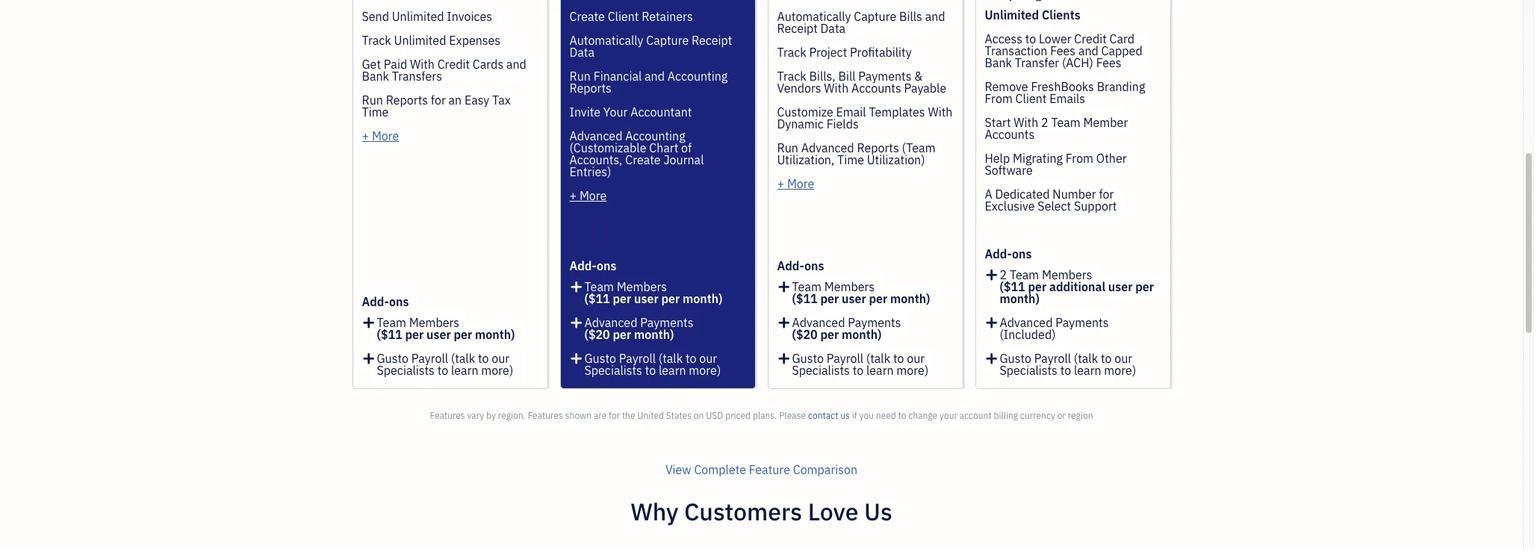 Task type: locate. For each thing, give the bounding box(es) containing it.
are right shown
[[594, 410, 607, 421]]

2 our from the left
[[700, 351, 717, 366]]

team for run financial and accounting reports
[[585, 279, 614, 294]]

0 horizontal spatial capture
[[647, 33, 689, 48]]

run down the 'get'
[[362, 93, 383, 108]]

with inside customize email templates with dynamic fields
[[928, 105, 953, 120]]

2 specialists from the left
[[585, 363, 643, 378]]

2 vertical spatial run
[[778, 140, 799, 155]]

1 horizontal spatial advanced payments ($20 per month)
[[792, 315, 901, 342]]

ons for run advanced reports (team utilization, time utilization)
[[805, 259, 825, 273]]

1 horizontal spatial + more link
[[570, 188, 607, 203]]

0 vertical spatial from
[[985, 91, 1013, 106]]

vendors
[[778, 81, 822, 96]]

gusto payroll (talk to our specialists to learn more) up if
[[792, 351, 929, 378]]

account right upgrade
[[691, 12, 731, 25]]

2 (talk from the left
[[659, 351, 683, 366]]

user inside 2 team members ($11 per additional user per month)
[[1109, 279, 1133, 294]]

track for get
[[362, 33, 391, 48]]

0 vertical spatial capture
[[854, 9, 897, 24]]

region
[[1068, 410, 1094, 421]]

+ more link down utilization,
[[778, 176, 815, 191]]

help migrating from other software
[[985, 151, 1127, 178]]

($11 for invite your accountant
[[585, 291, 610, 306]]

1 horizontal spatial run
[[570, 69, 591, 84]]

+ down "entries)"
[[570, 188, 577, 203]]

0 horizontal spatial more
[[372, 129, 399, 143]]

for right "number"
[[1099, 187, 1114, 202]]

capture for receipt
[[647, 33, 689, 48]]

0 vertical spatial accounting
[[668, 69, 728, 84]]

run inside run reports for an easy tax time
[[362, 93, 383, 108]]

invite
[[570, 105, 601, 120]]

+ more link down "entries)"
[[570, 188, 607, 203]]

time inside run reports for an easy tax time
[[362, 105, 389, 120]]

0 horizontal spatial accounts
[[852, 81, 902, 96]]

credit inside get paid with credit cards and bank transfers
[[438, 57, 470, 72]]

+ more link for advanced accounting (customizable chart of accounts, create journal entries)
[[570, 188, 607, 203]]

project
[[810, 45, 848, 60]]

specialists for advanced accounting (customizable chart of accounts, create journal entries)
[[585, 363, 643, 378]]

capture inside automatically capture bills and receipt data
[[854, 9, 897, 24]]

time inside "run advanced reports (team utilization, time utilization)"
[[838, 152, 865, 167]]

why
[[631, 496, 679, 528]]

accounts up 'templates'
[[852, 81, 902, 96]]

(talk up states
[[659, 351, 683, 366]]

account
[[960, 410, 992, 421]]

time
[[362, 105, 389, 120], [838, 152, 865, 167]]

migrating
[[1013, 151, 1063, 166]]

4 specialists from the left
[[1000, 363, 1058, 378]]

3 learn from the left
[[867, 363, 894, 378]]

run inside run financial and accounting reports
[[570, 69, 591, 84]]

credit for transfers
[[438, 57, 470, 72]]

+ more for run advanced reports (team utilization, time utilization)
[[778, 176, 815, 191]]

sso
[[472, 403, 494, 418]]

0 horizontal spatial run
[[362, 93, 383, 108]]

help
[[985, 151, 1010, 166]]

our
[[492, 351, 510, 366], [700, 351, 717, 366], [907, 351, 925, 366], [1115, 351, 1133, 366]]

0 horizontal spatial time
[[362, 105, 389, 120]]

are left the 17
[[511, 12, 526, 25]]

receipt
[[778, 21, 818, 36], [692, 33, 733, 48]]

unlimited down send unlimited invoices
[[394, 33, 446, 48]]

1 payroll from the left
[[411, 351, 448, 366]]

with up email
[[824, 81, 849, 96]]

currency
[[1021, 410, 1056, 421]]

0 horizontal spatial ($20
[[585, 327, 610, 342]]

credit up "(ach)"
[[1075, 31, 1107, 46]]

account profile element
[[445, 104, 985, 463]]

client down transfer
[[1016, 91, 1047, 106]]

4 (talk from the left
[[1074, 351, 1099, 366]]

+ more down "entries)"
[[570, 188, 607, 203]]

2 advanced payments ($20 per month) from the left
[[792, 315, 901, 342]]

2 gusto from the left
[[585, 351, 616, 366]]

and down the automatically capture receipt data
[[645, 69, 665, 84]]

members for get paid with credit cards and bank transfers
[[409, 315, 460, 330]]

data down left
[[570, 45, 595, 60]]

with inside track bills, bill payments & vendors with accounts payable
[[824, 81, 849, 96]]

(ach)
[[1063, 55, 1094, 70]]

create left journal
[[626, 152, 661, 167]]

1 vertical spatial create
[[626, 152, 661, 167]]

gusto payroll (talk to our specialists to learn more) down advanced payments (included)
[[1000, 351, 1137, 378]]

account profile
[[451, 56, 642, 91]]

from
[[985, 91, 1013, 106], [1066, 151, 1094, 166]]

with right start
[[1014, 115, 1039, 130]]

account up tax
[[451, 56, 556, 91]]

are
[[511, 12, 526, 25], [594, 410, 607, 421]]

reports inside run financial and accounting reports
[[570, 81, 612, 96]]

unlimited
[[985, 7, 1040, 22], [392, 9, 444, 24], [394, 33, 446, 48]]

bank left transfers
[[362, 69, 389, 84]]

with inside the start with 2 team member accounts
[[1014, 115, 1039, 130]]

accounts
[[852, 81, 902, 96], [985, 127, 1035, 142]]

automatically inside automatically capture bills and receipt data
[[778, 9, 852, 24]]

2 inside 2 team members ($11 per additional user per month)
[[1000, 268, 1007, 282]]

advanced inside "run advanced reports (team utilization, time utilization)"
[[802, 140, 855, 155]]

payments
[[859, 69, 912, 84], [641, 315, 694, 330], [848, 315, 901, 330], [1056, 315, 1109, 330]]

3 gusto from the left
[[792, 351, 824, 366]]

0 horizontal spatial automatically
[[570, 33, 644, 48]]

run advanced reports (team utilization, time utilization)
[[778, 140, 936, 167]]

1 horizontal spatial ($20
[[792, 327, 818, 342]]

0 vertical spatial create
[[570, 9, 605, 24]]

with down track unlimited expenses
[[410, 57, 435, 72]]

learn up lock icon
[[451, 363, 479, 378]]

4 our from the left
[[1115, 351, 1133, 366]]

view
[[666, 463, 692, 477]]

1 advanced payments ($20 per month) from the left
[[585, 315, 694, 342]]

4 learn from the left
[[1074, 363, 1102, 378]]

1 vertical spatial client
[[1016, 91, 1047, 106]]

gusto payroll (talk to our specialists to learn more) up united
[[585, 351, 721, 378]]

per
[[1029, 279, 1047, 294], [1136, 279, 1155, 294], [613, 291, 632, 306], [662, 291, 680, 306], [821, 291, 839, 306], [869, 291, 888, 306], [405, 327, 424, 342], [454, 327, 472, 342], [613, 327, 632, 342], [821, 327, 839, 342]]

learn up region
[[1074, 363, 1102, 378]]

emails
[[1050, 91, 1086, 106]]

1 vertical spatial capture
[[647, 33, 689, 48]]

gusto for help migrating from other software
[[1000, 351, 1032, 366]]

utilization,
[[778, 152, 835, 167]]

0 horizontal spatial 2
[[1000, 268, 1007, 282]]

please
[[780, 410, 806, 421]]

united
[[638, 410, 664, 421]]

3 more) from the left
[[897, 363, 929, 378]]

receipt up project
[[778, 21, 818, 36]]

0 horizontal spatial account
[[451, 56, 556, 91]]

0 vertical spatial 2
[[1042, 115, 1049, 130]]

more down utilization,
[[787, 176, 815, 191]]

+ more down utilization,
[[778, 176, 815, 191]]

0 vertical spatial time
[[362, 105, 389, 120]]

select
[[1038, 199, 1072, 214]]

2 horizontal spatial +
[[778, 176, 785, 191]]

bank inside access to lower credit card transaction fees and capped bank transfer (ach) fees
[[985, 55, 1013, 70]]

0 vertical spatial data
[[821, 21, 846, 36]]

3 gusto payroll (talk to our specialists to learn more) from the left
[[792, 351, 929, 378]]

accounting up accountant
[[668, 69, 728, 84]]

2 more) from the left
[[689, 363, 721, 378]]

more down "entries)"
[[580, 188, 607, 203]]

other
[[1097, 151, 1127, 166]]

1 vertical spatial account
[[451, 56, 556, 91]]

gusto payroll (talk to our specialists to learn more) for advanced accounting (customizable chart of accounts, create journal entries)
[[585, 351, 721, 378]]

3 payroll from the left
[[827, 351, 864, 366]]

there
[[481, 12, 508, 25]]

1 vertical spatial accounts
[[985, 127, 1035, 142]]

1 horizontal spatial client
[[1016, 91, 1047, 106]]

shown
[[565, 410, 592, 421]]

gusto payroll (talk to our specialists to learn more) for help migrating from other software
[[1000, 351, 1137, 378]]

and inside access to lower credit card transaction fees and capped bank transfer (ach) fees
[[1079, 43, 1099, 58]]

card
[[1110, 31, 1135, 46]]

0 vertical spatial run
[[570, 69, 591, 84]]

0 horizontal spatial advanced payments ($20 per month)
[[585, 315, 694, 342]]

1 horizontal spatial from
[[1066, 151, 1094, 166]]

fees up freshbooks
[[1051, 43, 1076, 58]]

reports up invite
[[570, 81, 612, 96]]

bills,
[[810, 69, 836, 84]]

2 down remove freshbooks branding from client emails
[[1042, 115, 1049, 130]]

0 horizontal spatial credit
[[438, 57, 470, 72]]

features left vary
[[430, 410, 465, 421]]

1 horizontal spatial capture
[[854, 9, 897, 24]]

receipt down upgrade account link
[[692, 33, 733, 48]]

advanced inside advanced payments (included)
[[1000, 315, 1053, 330]]

password up lock icon
[[451, 375, 496, 389]]

2 horizontal spatial team members ($11 per user per month)
[[792, 279, 931, 306]]

data up project
[[821, 21, 846, 36]]

4 more) from the left
[[1105, 363, 1137, 378]]

automatically
[[778, 9, 852, 24], [570, 33, 644, 48]]

0 horizontal spatial are
[[511, 12, 526, 25]]

1 horizontal spatial automatically
[[778, 9, 852, 24]]

accounting down accountant
[[626, 129, 686, 143]]

unlimited up 'access' on the right top of the page
[[985, 7, 1040, 22]]

software
[[985, 163, 1033, 178]]

($20 for advanced accounting (customizable chart of accounts, create journal entries)
[[585, 327, 610, 342]]

1 learn from the left
[[451, 363, 479, 378]]

credit inside access to lower credit card transaction fees and capped bank transfer (ach) fees
[[1075, 31, 1107, 46]]

1 horizontal spatial time
[[838, 152, 865, 167]]

accounts inside track bills, bill payments & vendors with accounts payable
[[852, 81, 902, 96]]

1 horizontal spatial 2
[[1042, 115, 1049, 130]]

for left the
[[609, 410, 620, 421]]

(talk for advanced accounting (customizable chart of accounts, create journal entries)
[[659, 351, 683, 366]]

for left an
[[431, 93, 446, 108]]

0 horizontal spatial fees
[[1051, 43, 1076, 58]]

fees up branding
[[1097, 55, 1122, 70]]

1 horizontal spatial fees
[[1097, 55, 1122, 70]]

for
[[431, 93, 446, 108], [1099, 187, 1114, 202], [609, 410, 620, 421]]

($11 inside 2 team members ($11 per additional user per month)
[[1000, 279, 1026, 294]]

complete
[[694, 463, 747, 477]]

track down the send
[[362, 33, 391, 48]]

reports down transfers
[[386, 93, 428, 108]]

0 horizontal spatial create
[[570, 9, 605, 24]]

0 horizontal spatial from
[[985, 91, 1013, 106]]

0 horizontal spatial + more link
[[362, 129, 399, 143]]

(team
[[902, 140, 936, 155]]

features left shown
[[528, 410, 563, 421]]

support
[[1075, 199, 1117, 214]]

crown image
[[457, 11, 472, 27]]

track left project
[[778, 45, 807, 60]]

1 vertical spatial data
[[570, 45, 595, 60]]

0 vertical spatial client
[[608, 9, 639, 24]]

2 horizontal spatial run
[[778, 140, 799, 155]]

transfer
[[1015, 55, 1060, 70]]

your right in
[[597, 12, 618, 25]]

2 features from the left
[[528, 410, 563, 421]]

a dedicated number for exclusive select support
[[985, 187, 1117, 214]]

capture left bills
[[854, 9, 897, 24]]

2 up (included)
[[1000, 268, 1007, 282]]

and left capped
[[1079, 43, 1099, 58]]

and right cards
[[507, 57, 527, 72]]

3 our from the left
[[907, 351, 925, 366]]

add-ons for help migrating from other software
[[985, 247, 1032, 262]]

team for track bills, bill payments & vendors with accounts payable
[[792, 279, 822, 294]]

0 horizontal spatial data
[[570, 45, 595, 60]]

fees
[[1051, 43, 1076, 58], [1097, 55, 1122, 70]]

automatically inside the automatically capture receipt data
[[570, 33, 644, 48]]

1 vertical spatial from
[[1066, 151, 1094, 166]]

1 gusto payroll (talk to our specialists to learn more) from the left
[[377, 351, 514, 378]]

2 gusto payroll (talk to our specialists to learn more) from the left
[[585, 351, 721, 378]]

more
[[372, 129, 399, 143], [787, 176, 815, 191], [580, 188, 607, 203]]

1 horizontal spatial are
[[594, 410, 607, 421]]

learn for run advanced reports (team utilization, time utilization)
[[867, 363, 894, 378]]

Last Name text field
[[721, 238, 979, 271]]

(talk up lock icon
[[451, 351, 475, 366]]

accounts,
[[570, 152, 623, 167]]

1 ($20 from the left
[[585, 327, 610, 342]]

1 horizontal spatial + more
[[570, 188, 607, 203]]

1 vertical spatial automatically
[[570, 33, 644, 48]]

2 horizontal spatial reports
[[857, 140, 899, 155]]

time down the 'get'
[[362, 105, 389, 120]]

0 horizontal spatial password
[[451, 375, 496, 389]]

run down dynamic
[[778, 140, 799, 155]]

account
[[691, 12, 731, 25], [451, 56, 556, 91]]

with down payable
[[928, 105, 953, 120]]

with inside get paid with credit cards and bank transfers
[[410, 57, 435, 72]]

accounts inside the start with 2 team member accounts
[[985, 127, 1035, 142]]

email
[[837, 105, 867, 120]]

gusto payroll (talk to our specialists to learn more) for run advanced reports (team utilization, time utilization)
[[792, 351, 929, 378]]

4 gusto payroll (talk to our specialists to learn more) from the left
[[1000, 351, 1137, 378]]

unlimited up track unlimited expenses
[[392, 9, 444, 24]]

advanced down 2 team members ($11 per additional user per month) on the right
[[1000, 315, 1053, 330]]

(talk for run advanced reports (team utilization, time utilization)
[[867, 351, 891, 366]]

1 horizontal spatial credit
[[1075, 31, 1107, 46]]

and right bills
[[926, 9, 946, 24]]

run inside "run advanced reports (team utilization, time utilization)"
[[778, 140, 799, 155]]

your right change
[[940, 410, 958, 421]]

($20 for run advanced reports (team utilization, time utilization)
[[792, 327, 818, 342]]

advanced up the accounts,
[[570, 129, 623, 143]]

1 horizontal spatial accounts
[[985, 127, 1035, 142]]

0 horizontal spatial features
[[430, 410, 465, 421]]

more)
[[481, 363, 514, 378], [689, 363, 721, 378], [897, 363, 929, 378], [1105, 363, 1137, 378]]

0 vertical spatial for
[[431, 93, 446, 108]]

ons
[[1013, 247, 1032, 262], [597, 259, 617, 273], [805, 259, 825, 273], [389, 294, 409, 309]]

1 horizontal spatial receipt
[[778, 21, 818, 36]]

(talk up need
[[867, 351, 891, 366]]

our for run advanced reports (team utilization, time utilization)
[[907, 351, 925, 366]]

4 gusto from the left
[[1000, 351, 1032, 366]]

0 vertical spatial credit
[[1075, 31, 1107, 46]]

0 horizontal spatial reports
[[386, 93, 428, 108]]

2 horizontal spatial for
[[1099, 187, 1114, 202]]

accounting inside advanced accounting (customizable chart of accounts, create journal entries)
[[626, 129, 686, 143]]

1 our from the left
[[492, 351, 510, 366]]

capture inside the automatically capture receipt data
[[647, 33, 689, 48]]

0 horizontal spatial client
[[608, 9, 639, 24]]

2 ($20 from the left
[[792, 327, 818, 342]]

1 vertical spatial for
[[1099, 187, 1114, 202]]

1 vertical spatial run
[[362, 93, 383, 108]]

bank down 'access' on the right top of the page
[[985, 55, 1013, 70]]

1 vertical spatial 2
[[1000, 268, 1007, 282]]

capture down upgrade
[[647, 33, 689, 48]]

time down fields
[[838, 152, 865, 167]]

run for run reports for an easy tax time
[[362, 93, 383, 108]]

from up start
[[985, 91, 1013, 106]]

track
[[362, 33, 391, 48], [778, 45, 807, 60], [778, 69, 807, 84]]

0 horizontal spatial bank
[[362, 69, 389, 84]]

+ more down run reports for an easy tax time
[[362, 129, 399, 143]]

1 horizontal spatial data
[[821, 21, 846, 36]]

capture for bills
[[854, 9, 897, 24]]

0 vertical spatial password
[[451, 375, 496, 389]]

from left other
[[1066, 151, 1094, 166]]

reports
[[570, 81, 612, 96], [386, 93, 428, 108], [857, 140, 899, 155]]

0 horizontal spatial for
[[431, 93, 446, 108]]

main element
[[0, 0, 164, 548]]

1 horizontal spatial more
[[580, 188, 607, 203]]

team inside 2 team members ($11 per additional user per month)
[[1010, 268, 1040, 282]]

1 vertical spatial accounting
[[626, 129, 686, 143]]

for inside run reports for an easy tax time
[[431, 93, 446, 108]]

1 horizontal spatial your
[[940, 410, 958, 421]]

0 vertical spatial your
[[597, 12, 618, 25]]

+
[[362, 129, 369, 143], [778, 176, 785, 191], [570, 188, 577, 203]]

fields
[[827, 117, 859, 132]]

0 vertical spatial account
[[691, 12, 731, 25]]

0 vertical spatial automatically
[[778, 9, 852, 24]]

profile
[[562, 56, 642, 91]]

+ more
[[362, 129, 399, 143], [778, 176, 815, 191], [570, 188, 607, 203]]

payroll for run advanced reports (team utilization, time utilization)
[[827, 351, 864, 366]]

automatically up project
[[778, 9, 852, 24]]

client inside remove freshbooks branding from client emails
[[1016, 91, 1047, 106]]

reports down customize email templates with dynamic fields
[[857, 140, 899, 155]]

learn up need
[[867, 363, 894, 378]]

0 horizontal spatial team members ($11 per user per month)
[[377, 315, 515, 342]]

0 horizontal spatial receipt
[[692, 33, 733, 48]]

last name
[[721, 217, 770, 231]]

1 horizontal spatial for
[[609, 410, 620, 421]]

advanced down fields
[[802, 140, 855, 155]]

0 horizontal spatial +
[[362, 129, 369, 143]]

members inside 2 team members ($11 per additional user per month)
[[1042, 268, 1093, 282]]

track left bills,
[[778, 69, 807, 84]]

gusto payroll (talk to our specialists to learn more) up lock icon
[[377, 351, 514, 378]]

run up invite
[[570, 69, 591, 84]]

1 vertical spatial time
[[838, 152, 865, 167]]

2 horizontal spatial + more link
[[778, 176, 815, 191]]

2 payroll from the left
[[619, 351, 656, 366]]

lock image
[[461, 401, 469, 419]]

exclusive
[[985, 199, 1035, 214]]

more for advanced accounting (customizable chart of accounts, create journal entries)
[[580, 188, 607, 203]]

and
[[926, 9, 946, 24], [1079, 43, 1099, 58], [507, 57, 527, 72], [645, 69, 665, 84]]

credit down expenses
[[438, 57, 470, 72]]

expenses
[[449, 33, 501, 48]]

1 vertical spatial credit
[[438, 57, 470, 72]]

plus image
[[985, 266, 999, 281], [570, 278, 584, 293], [778, 278, 791, 293], [570, 317, 584, 329], [985, 317, 999, 329], [362, 353, 376, 365], [778, 353, 791, 365]]

more down run reports for an easy tax time
[[372, 129, 399, 143]]

3 specialists from the left
[[792, 363, 850, 378]]

(talk down advanced payments (included)
[[1074, 351, 1099, 366]]

region.
[[498, 410, 526, 421]]

create right days
[[570, 9, 605, 24]]

accounts up 'help'
[[985, 127, 1035, 142]]

1 gusto from the left
[[377, 351, 409, 366]]

plus image
[[362, 314, 376, 329], [778, 317, 791, 329], [570, 353, 584, 365], [985, 353, 999, 365]]

add- for run advanced reports (team utilization, time utilization)
[[778, 259, 805, 273]]

automatically down there are 17 days left in your trial. upgrade account at the left top of the page
[[570, 33, 644, 48]]

+ down the 'get'
[[362, 129, 369, 143]]

learn up states
[[659, 363, 686, 378]]

client right in
[[608, 9, 639, 24]]

3 (talk from the left
[[867, 351, 891, 366]]

month) inside 2 team members ($11 per additional user per month)
[[1000, 291, 1040, 306]]

bills
[[900, 9, 923, 24]]

+ more link for run advanced reports (team utilization, time utilization)
[[778, 176, 815, 191]]

1 horizontal spatial bank
[[985, 55, 1013, 70]]

2 learn from the left
[[659, 363, 686, 378]]

specialists for help migrating from other software
[[1000, 363, 1058, 378]]

1 horizontal spatial team members ($11 per user per month)
[[585, 279, 723, 306]]

1 horizontal spatial create
[[626, 152, 661, 167]]

tax
[[492, 93, 511, 108]]

2 horizontal spatial + more
[[778, 176, 815, 191]]

4 payroll from the left
[[1035, 351, 1072, 366]]

add- for help migrating from other software
[[985, 247, 1013, 262]]

payments inside advanced payments (included)
[[1056, 315, 1109, 330]]

to
[[1026, 31, 1037, 46], [478, 351, 489, 366], [686, 351, 697, 366], [894, 351, 904, 366], [1101, 351, 1112, 366], [438, 363, 448, 378], [645, 363, 656, 378], [853, 363, 864, 378], [1061, 363, 1072, 378], [899, 410, 907, 421]]

need
[[876, 410, 896, 421]]

1 horizontal spatial features
[[528, 410, 563, 421]]

2 horizontal spatial more
[[787, 176, 815, 191]]

run for run financial and accounting reports
[[570, 69, 591, 84]]

+ down utilization,
[[778, 176, 785, 191]]

2 vertical spatial for
[[609, 410, 620, 421]]

1 horizontal spatial reports
[[570, 81, 612, 96]]

password right by
[[497, 403, 549, 418]]

0 vertical spatial accounts
[[852, 81, 902, 96]]

from inside help migrating from other software
[[1066, 151, 1094, 166]]

1 horizontal spatial +
[[570, 188, 577, 203]]

1 vertical spatial your
[[940, 410, 958, 421]]

+ more link down run reports for an easy tax time
[[362, 129, 399, 143]]

add-
[[985, 247, 1013, 262], [570, 259, 597, 273], [778, 259, 805, 273], [362, 294, 389, 309]]

love
[[808, 496, 859, 528]]

automatically capture receipt data
[[570, 33, 733, 60]]

1 vertical spatial password
[[497, 403, 549, 418]]



Task type: describe. For each thing, give the bounding box(es) containing it.
more for run advanced reports (team utilization, time utilization)
[[787, 176, 815, 191]]

+ for advanced accounting (customizable chart of accounts, create journal entries)
[[570, 188, 577, 203]]

more) for run advanced reports (team utilization, time utilization)
[[897, 363, 929, 378]]

+ for run advanced reports (team utilization, time utilization)
[[778, 176, 785, 191]]

freshbooks
[[1031, 79, 1095, 94]]

upgrade account link
[[644, 12, 731, 25]]

run reports for an easy tax time
[[362, 93, 511, 120]]

your
[[604, 105, 628, 120]]

start with 2 team member accounts
[[985, 115, 1129, 142]]

0 horizontal spatial your
[[597, 12, 618, 25]]

(included)
[[1000, 327, 1056, 342]]

advanced up info image
[[585, 315, 638, 330]]

cards
[[473, 57, 504, 72]]

&
[[915, 69, 923, 84]]

feature
[[749, 463, 791, 477]]

($11 for customize email templates with dynamic fields
[[792, 291, 818, 306]]

user for track bills, bill payments & vendors with accounts payable
[[842, 291, 867, 306]]

states
[[666, 410, 692, 421]]

contact
[[809, 410, 839, 421]]

retainers
[[642, 9, 693, 24]]

priced
[[726, 410, 751, 421]]

name
[[743, 217, 770, 231]]

paid
[[384, 57, 407, 72]]

1 vertical spatial are
[[594, 410, 607, 421]]

data inside automatically capture bills and receipt data
[[821, 21, 846, 36]]

or
[[1058, 410, 1066, 421]]

track project profitability
[[778, 45, 912, 60]]

profitability
[[850, 45, 912, 60]]

dedicated
[[996, 187, 1050, 202]]

track bills, bill payments & vendors with accounts payable
[[778, 69, 947, 96]]

vary
[[467, 410, 484, 421]]

view complete feature comparison button
[[666, 461, 858, 479]]

members for track bills, bill payments & vendors with accounts payable
[[825, 279, 875, 294]]

(customizable
[[570, 140, 647, 155]]

unlimited clients
[[985, 7, 1081, 22]]

easy
[[465, 93, 490, 108]]

upgrade
[[647, 12, 688, 25]]

learn for help migrating from other software
[[1074, 363, 1102, 378]]

unlimited for expenses
[[394, 33, 446, 48]]

from inside remove freshbooks branding from client emails
[[985, 91, 1013, 106]]

in
[[586, 12, 595, 25]]

and inside run financial and accounting reports
[[645, 69, 665, 84]]

financial
[[594, 69, 642, 84]]

dynamic
[[778, 117, 824, 132]]

1 specialists from the left
[[377, 363, 435, 378]]

additional
[[1050, 279, 1106, 294]]

journal
[[664, 152, 704, 167]]

access
[[985, 31, 1023, 46]]

gusto for advanced accounting (customizable chart of accounts, create journal entries)
[[585, 351, 616, 366]]

0 horizontal spatial + more
[[362, 129, 399, 143]]

receipt inside the automatically capture receipt data
[[692, 33, 733, 48]]

gusto for run advanced reports (team utilization, time utilization)
[[792, 351, 824, 366]]

automatically for automatically capture receipt data
[[570, 33, 644, 48]]

run for run advanced reports (team utilization, time utilization)
[[778, 140, 799, 155]]

a
[[985, 187, 993, 202]]

Email Address email field
[[451, 301, 979, 334]]

create inside advanced accounting (customizable chart of accounts, create journal entries)
[[626, 152, 661, 167]]

of
[[682, 140, 692, 155]]

customers
[[685, 496, 803, 528]]

bill
[[839, 69, 856, 84]]

1 horizontal spatial password
[[497, 403, 549, 418]]

1 horizontal spatial account
[[691, 12, 731, 25]]

user for run financial and accounting reports
[[634, 291, 659, 306]]

learn for advanced accounting (customizable chart of accounts, create journal entries)
[[659, 363, 686, 378]]

start
[[985, 115, 1011, 130]]

contact us link
[[809, 410, 850, 421]]

utilization)
[[867, 152, 926, 167]]

ons for help migrating from other software
[[1013, 247, 1032, 262]]

an
[[449, 93, 462, 108]]

more) for help migrating from other software
[[1105, 363, 1137, 378]]

on
[[694, 410, 704, 421]]

bank inside get paid with credit cards and bank transfers
[[362, 69, 389, 84]]

add- for advanced accounting (customizable chart of accounts, create journal entries)
[[570, 259, 597, 273]]

access to lower credit card transaction fees and capped bank transfer (ach) fees
[[985, 31, 1143, 70]]

change
[[909, 410, 938, 421]]

us
[[841, 410, 850, 421]]

payable
[[905, 81, 947, 96]]

First Name text field
[[451, 238, 709, 271]]

transfers
[[392, 69, 442, 84]]

automatically capture bills and receipt data
[[778, 9, 946, 36]]

remove freshbooks branding from client emails
[[985, 79, 1146, 106]]

automatically for automatically capture bills and receipt data
[[778, 9, 852, 24]]

($11 for run reports for an easy tax time
[[377, 327, 403, 342]]

remove
[[985, 79, 1029, 94]]

specialists for run advanced reports (team utilization, time utilization)
[[792, 363, 850, 378]]

to inside access to lower credit card transaction fees and capped bank transfer (ach) fees
[[1026, 31, 1037, 46]]

by
[[486, 410, 496, 421]]

0 vertical spatial are
[[511, 12, 526, 25]]

and inside get paid with credit cards and bank transfers
[[507, 57, 527, 72]]

why customers love us
[[631, 496, 893, 528]]

entries)
[[570, 164, 611, 179]]

reports inside "run advanced reports (team utilization, time utilization)"
[[857, 140, 899, 155]]

advanced inside advanced accounting (customizable chart of accounts, create journal entries)
[[570, 129, 623, 143]]

features vary by region. features shown are for the united states on usd priced plans. please contact us if you need to change your account billing currency or region
[[430, 410, 1094, 421]]

1 features from the left
[[430, 410, 465, 421]]

receipt inside automatically capture bills and receipt data
[[778, 21, 818, 36]]

credit for and
[[1075, 31, 1107, 46]]

and inside automatically capture bills and receipt data
[[926, 9, 946, 24]]

comparison
[[793, 463, 858, 477]]

accounting inside run financial and accounting reports
[[668, 69, 728, 84]]

main image
[[0, 507, 164, 526]]

view complete feature comparison link
[[666, 463, 858, 477]]

advanced accounting (customizable chart of accounts, create journal entries)
[[570, 129, 704, 179]]

our for advanced accounting (customizable chart of accounts, create journal entries)
[[700, 351, 717, 366]]

for inside 'a dedicated number for exclusive select support'
[[1099, 187, 1114, 202]]

advanced payments (included)
[[1000, 315, 1109, 342]]

days
[[544, 12, 565, 25]]

get paid with credit cards and bank transfers
[[362, 57, 527, 84]]

our for help migrating from other software
[[1115, 351, 1133, 366]]

reports inside run reports for an easy tax time
[[386, 93, 428, 108]]

data inside the automatically capture receipt data
[[570, 45, 595, 60]]

usd
[[706, 410, 724, 421]]

sso password
[[472, 403, 549, 418]]

send
[[362, 9, 389, 24]]

billing
[[994, 410, 1019, 421]]

info image
[[601, 340, 614, 358]]

advanced payments ($20 per month) for accounts,
[[585, 315, 694, 342]]

capped
[[1102, 43, 1143, 58]]

more) for advanced accounting (customizable chart of accounts, create journal entries)
[[689, 363, 721, 378]]

team inside the start with 2 team member accounts
[[1052, 115, 1081, 130]]

17
[[528, 12, 541, 25]]

2 team members ($11 per additional user per month)
[[1000, 268, 1155, 306]]

advanced down last name text box
[[792, 315, 845, 330]]

unlimited for invoices
[[392, 9, 444, 24]]

there are 17 days left in your trial. upgrade account
[[481, 12, 731, 25]]

member
[[1084, 115, 1129, 130]]

you
[[860, 410, 874, 421]]

team for get paid with credit cards and bank transfers
[[377, 315, 406, 330]]

(talk for help migrating from other software
[[1074, 351, 1099, 366]]

user for get paid with credit cards and bank transfers
[[427, 327, 451, 342]]

+ more for advanced accounting (customizable chart of accounts, create journal entries)
[[570, 188, 607, 203]]

templates
[[869, 105, 926, 120]]

add-ons for advanced accounting (customizable chart of accounts, create journal entries)
[[570, 259, 617, 273]]

payments inside track bills, bill payments & vendors with accounts payable
[[859, 69, 912, 84]]

left
[[568, 12, 584, 25]]

payroll for advanced accounting (customizable chart of accounts, create journal entries)
[[619, 351, 656, 366]]

add-ons for run advanced reports (team utilization, time utilization)
[[778, 259, 825, 273]]

advanced payments ($20 per month) for time
[[792, 315, 901, 342]]

team members ($11 per user per month) for create
[[585, 279, 723, 306]]

members for run financial and accounting reports
[[617, 279, 667, 294]]

2 inside the start with 2 team member accounts
[[1042, 115, 1049, 130]]

send unlimited invoices
[[362, 9, 492, 24]]

invoices
[[447, 9, 492, 24]]

team members ($11 per user per month) for utilization)
[[792, 279, 931, 306]]

1 (talk from the left
[[451, 351, 475, 366]]

1 more) from the left
[[481, 363, 514, 378]]

track inside track bills, bill payments & vendors with accounts payable
[[778, 69, 807, 84]]

accountant
[[631, 105, 692, 120]]

payroll for help migrating from other software
[[1035, 351, 1072, 366]]

clients
[[1042, 7, 1081, 22]]

trial.
[[620, 12, 642, 25]]

ons for advanced accounting (customizable chart of accounts, create journal entries)
[[597, 259, 617, 273]]

if
[[852, 410, 858, 421]]

track for track
[[778, 45, 807, 60]]

invite your accountant
[[570, 105, 692, 120]]

us
[[865, 496, 893, 528]]



Task type: vqa. For each thing, say whether or not it's contained in the screenshot.
Invoice within Invoice Details A detailed summary of all invoices you've sent over a period of time
no



